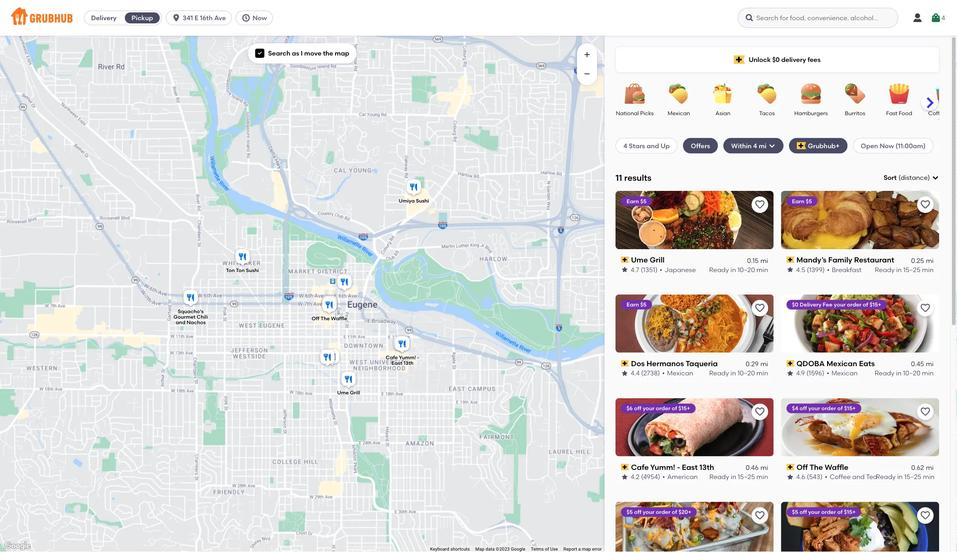 Task type: describe. For each thing, give the bounding box(es) containing it.
subscription pass image for qdoba mexican eats
[[787, 361, 795, 367]]

and inside squacho's gourmet chili and nachos
[[176, 320, 186, 326]]

umiya sushi
[[399, 198, 429, 204]]

gourmet
[[174, 314, 196, 320]]

min for mandy's family restaurant
[[923, 266, 934, 274]]

$4
[[793, 405, 799, 412]]

star icon image for dos hermanos taqueria
[[622, 370, 629, 377]]

keyboard
[[430, 547, 450, 552]]

cafe yumm! - pearl street image
[[336, 273, 354, 293]]

dos hermanos taqueria image
[[319, 348, 337, 369]]

ton ton sushi image
[[234, 248, 252, 268]]

map region
[[0, 0, 694, 553]]

grubhub plus flag logo image for grubhub+
[[797, 142, 807, 150]]

mi for restaurant
[[927, 257, 934, 264]]

report a map error link
[[564, 547, 602, 552]]

of for $6 off your order of $15+
[[672, 405, 678, 412]]

4.5 (1399)
[[797, 266, 825, 274]]

ume grill inside map region
[[337, 390, 360, 396]]

grubhub+
[[809, 142, 840, 150]]

4.5
[[797, 266, 806, 274]]

unlock
[[749, 56, 771, 64]]

squacho's gourmet chili and nachos image
[[182, 289, 200, 309]]

terms
[[531, 547, 544, 552]]

american
[[668, 473, 698, 481]]

google image
[[2, 541, 33, 553]]

dos hermanos taqueria
[[632, 359, 718, 368]]

1 vertical spatial cafe yumm! - east 13th
[[632, 463, 715, 472]]

ume inside map region
[[337, 390, 349, 396]]

dos
[[632, 359, 645, 368]]

1 ton from the left
[[226, 268, 235, 274]]

4.9 (1596)
[[797, 370, 825, 378]]

qdoba mexican eats
[[797, 359, 876, 368]]

terms of use link
[[531, 547, 558, 552]]

picks
[[641, 110, 654, 116]]

1 horizontal spatial map
[[582, 547, 591, 552]]

$6 off your order of $15+
[[627, 405, 691, 412]]

$5 off your order of $20+
[[627, 509, 692, 516]]

asian
[[716, 110, 731, 116]]

proceed to checkout button
[[659, 320, 782, 336]]

10–20 for ume grill
[[738, 266, 756, 274]]

1 horizontal spatial 4
[[754, 142, 758, 150]]

nachos
[[187, 320, 206, 326]]

4.2 (4954)
[[631, 473, 661, 481]]

ready in 10–20 min for qdoba mexican eats
[[875, 370, 934, 378]]

none field containing sort
[[884, 173, 940, 183]]

mi right 0.15
[[761, 257, 769, 264]]

0.45
[[912, 360, 925, 368]]

4.6
[[797, 473, 806, 481]]

mi for eats
[[927, 360, 934, 368]]

0 vertical spatial grill
[[650, 256, 665, 265]]

subscription pass image for ume grill
[[622, 257, 630, 263]]

• for the
[[825, 473, 828, 481]]

cafe yumm! - east 13th inside map region
[[386, 355, 420, 367]]

0.29 mi
[[746, 360, 769, 368]]

the inside map region
[[321, 316, 330, 322]]

mandy's
[[797, 256, 827, 265]]

the
[[323, 49, 334, 57]]

0 vertical spatial ume grill
[[632, 256, 665, 265]]

mexican down mexican image
[[668, 110, 691, 116]]

fast food
[[887, 110, 913, 116]]

0.29
[[746, 360, 759, 368]]

mandy's family restaurant logo image
[[782, 191, 940, 249]]

chili
[[197, 314, 208, 320]]

svg image for 341 e 16th ave
[[172, 13, 181, 23]]

your for $5 off your order of $20+
[[643, 509, 655, 516]]

minus icon image
[[583, 69, 592, 79]]

subscription pass image for dos hermanos taqueria
[[622, 361, 630, 367]]

0.25 mi
[[912, 257, 934, 264]]

1 vertical spatial 13th
[[700, 463, 715, 472]]

now button
[[236, 11, 277, 25]]

• for yumm!
[[663, 473, 665, 481]]

checkout
[[723, 324, 754, 332]]

11 results
[[616, 173, 652, 183]]

order for $5 off your order of $20+
[[656, 509, 671, 516]]

svg image for search as i move the map
[[257, 51, 263, 56]]

mandy's family restaurant image
[[323, 348, 342, 368]]

ready for mandy's family restaurant
[[876, 266, 895, 274]]

in for off the waffle
[[898, 473, 903, 481]]

coffee and tea
[[929, 110, 958, 124]]

your right fee
[[835, 302, 846, 308]]

keyboard shortcuts button
[[430, 546, 470, 553]]

i
[[301, 49, 303, 57]]

subscription pass image for cafe yumm! - east 13th
[[622, 464, 630, 471]]

save this restaurant button for off the waffle
[[918, 404, 934, 421]]

(2738)
[[642, 370, 661, 378]]

of for $5 off your order of $20+
[[672, 509, 678, 516]]

fast
[[887, 110, 898, 116]]

0.46
[[746, 464, 759, 472]]

ready in 10–20 min for ume grill
[[710, 266, 769, 274]]

mi for waffle
[[927, 464, 934, 472]]

1 horizontal spatial yumm!
[[651, 463, 676, 472]]

4 for 4
[[942, 14, 946, 22]]

plus icon image
[[583, 50, 592, 59]]

yumm! inside 'cafe yumm! - east 13th'
[[399, 355, 416, 361]]

(1596)
[[807, 370, 825, 378]]

1 vertical spatial the
[[810, 463, 824, 472]]

1 vertical spatial coffee
[[830, 473, 851, 481]]

1 vertical spatial waffle
[[825, 463, 849, 472]]

• for family
[[828, 266, 830, 274]]

proceed
[[687, 324, 713, 332]]

15–25 for mandy's family restaurant
[[904, 266, 921, 274]]

delivery inside button
[[91, 14, 117, 22]]

©2023
[[496, 547, 510, 552]]

in for dos hermanos taqueria
[[731, 370, 737, 378]]

0.62 mi
[[912, 464, 934, 472]]

of right fee
[[864, 302, 869, 308]]

$0 delivery fee your order of $15+
[[793, 302, 882, 308]]

(543)
[[807, 473, 823, 481]]

ready in 15–25 min for mandy's family restaurant
[[876, 266, 934, 274]]

off inside map region
[[312, 316, 320, 322]]

delivery button
[[85, 11, 123, 25]]

your for $5 off your order of $15+
[[809, 509, 821, 516]]

mexican left eats
[[827, 359, 858, 368]]

data
[[486, 547, 495, 552]]

burritos image
[[840, 84, 872, 104]]

(4954)
[[642, 473, 661, 481]]

report
[[564, 547, 578, 552]]

dos hermanos taqueria logo image
[[616, 295, 774, 353]]

pickup
[[132, 14, 153, 22]]

0.45 mi
[[912, 360, 934, 368]]

qdoba
[[797, 359, 825, 368]]

as
[[292, 49, 299, 57]]

1 vertical spatial tea
[[867, 473, 878, 481]]

min for off the waffle
[[924, 473, 935, 481]]

cafe yumm! - east 13th logo image
[[616, 399, 774, 457]]

min for ume grill
[[757, 266, 769, 274]]

in for mandy's family restaurant
[[897, 266, 902, 274]]

qdoba mexican eats logo image
[[782, 295, 940, 353]]

1 vertical spatial now
[[880, 142, 895, 150]]

• japanese
[[660, 266, 696, 274]]

11
[[616, 173, 623, 183]]

min for cafe yumm! - east 13th
[[757, 473, 769, 481]]

2 ton from the left
[[236, 268, 245, 274]]

a
[[579, 547, 581, 552]]

• for mexican
[[827, 370, 830, 378]]

stars
[[629, 142, 646, 150]]

15–25 for off the waffle
[[905, 473, 922, 481]]

shortcuts
[[451, 547, 470, 552]]

4.7
[[631, 266, 640, 274]]

earn for ume grill
[[627, 198, 639, 205]]

your for $4 off your order of $15+
[[809, 405, 821, 412]]

offers
[[691, 142, 711, 150]]

use
[[551, 547, 558, 552]]

Search for food, convenience, alcohol... search field
[[738, 8, 899, 28]]

star icon image for qdoba mexican eats
[[787, 370, 795, 377]]

japanese
[[665, 266, 696, 274]]

of for $5 off your order of $15+
[[838, 509, 843, 516]]

ume grill image
[[340, 371, 358, 391]]

coffee inside coffee and tea
[[929, 110, 947, 116]]

mexican down qdoba mexican eats
[[832, 370, 858, 378]]

1 horizontal spatial ume
[[632, 256, 648, 265]]

1 vertical spatial -
[[678, 463, 681, 472]]

4.6 (543)
[[797, 473, 823, 481]]

$15+ for $4 off your order of $15+
[[845, 405, 856, 412]]

save this restaurant image for qdoba mexican eats
[[921, 303, 932, 314]]

0.15
[[748, 257, 759, 264]]

delivery
[[782, 56, 807, 64]]

star icon image for ume grill
[[622, 266, 629, 274]]

341 e 16th ave
[[183, 14, 226, 22]]

save this restaurant button for ume grill
[[752, 197, 769, 213]]

national
[[616, 110, 639, 116]]

umiya sushi image
[[405, 178, 423, 198]]

- inside 'cafe yumm! - east 13th'
[[417, 355, 420, 361]]

tacos image
[[752, 84, 784, 104]]

1 horizontal spatial delivery
[[800, 302, 822, 308]]

national picks
[[616, 110, 654, 116]]

of for $4 off your order of $15+
[[838, 405, 843, 412]]

4.2
[[631, 473, 640, 481]]

)
[[928, 174, 931, 182]]

save this restaurant image for mandy's family restaurant
[[921, 199, 932, 210]]

ton ton sushi
[[226, 268, 259, 274]]



Task type: vqa. For each thing, say whether or not it's contained in the screenshot.
first Save this restaurant icon from the bottom
no



Task type: locate. For each thing, give the bounding box(es) containing it.
star icon image left 4.9
[[787, 370, 795, 377]]

ready in 15–25 min down 0.46
[[710, 473, 769, 481]]

min down 0.62 mi
[[924, 473, 935, 481]]

off for $6 off your order of $15+
[[635, 405, 642, 412]]

subscription pass image left qdoba
[[787, 361, 795, 367]]

10–20 for dos hermanos taqueria
[[738, 370, 756, 378]]

$15+ for $5 off your order of $15+
[[845, 509, 856, 516]]

subscription pass image left mandy's
[[787, 257, 795, 263]]

15–25 down 0.62
[[905, 473, 922, 481]]

0 vertical spatial 13th
[[404, 360, 414, 367]]

- right cafe yumm! - east 13th "image"
[[417, 355, 420, 361]]

1 horizontal spatial ton
[[236, 268, 245, 274]]

min down the '0.25 mi'
[[923, 266, 934, 274]]

move
[[304, 49, 322, 57]]

ready in 10–20 min for dos hermanos taqueria
[[710, 370, 769, 378]]

1 horizontal spatial tea
[[939, 118, 949, 124]]

0 horizontal spatial ton
[[226, 268, 235, 274]]

1 horizontal spatial grubhub plus flag logo image
[[797, 142, 807, 150]]

terms of use
[[531, 547, 558, 552]]

0 horizontal spatial east
[[392, 360, 403, 367]]

and inside coffee and tea
[[948, 110, 958, 116]]

0 vertical spatial tea
[[939, 118, 949, 124]]

0 horizontal spatial the
[[321, 316, 330, 322]]

the up (543)
[[810, 463, 824, 472]]

open
[[861, 142, 879, 150]]

order right $4
[[822, 405, 837, 412]]

0 vertical spatial waffle
[[331, 316, 347, 322]]

grubhub plus flag logo image left grubhub+ on the right top
[[797, 142, 807, 150]]

map data ©2023 google
[[476, 547, 526, 552]]

2 subscription pass image from the top
[[622, 464, 630, 471]]

1 horizontal spatial now
[[880, 142, 895, 150]]

ready in 15–25 min for off the waffle
[[877, 473, 935, 481]]

save this restaurant image for cafe yumm! - east 13th
[[755, 407, 766, 418]]

asian image
[[707, 84, 740, 104]]

family
[[829, 256, 853, 265]]

min down the 0.15 mi
[[757, 266, 769, 274]]

(
[[899, 174, 901, 182]]

16th
[[200, 14, 213, 22]]

subscription pass image
[[787, 257, 795, 263], [622, 361, 630, 367], [787, 361, 795, 367], [787, 464, 795, 471]]

off up 4.6
[[797, 463, 809, 472]]

0 horizontal spatial now
[[253, 14, 267, 22]]

1 horizontal spatial the
[[810, 463, 824, 472]]

qdoba mexican eats image
[[392, 335, 410, 355]]

subscription pass image right the 0.46 mi
[[787, 464, 795, 471]]

• down hermanos
[[663, 370, 665, 378]]

4 inside button
[[942, 14, 946, 22]]

13th down cafe yumm! - east 13th logo
[[700, 463, 715, 472]]

ton
[[226, 268, 235, 274], [236, 268, 245, 274]]

star icon image left 4.5
[[787, 266, 795, 274]]

hermanos
[[647, 359, 685, 368]]

off
[[312, 316, 320, 322], [797, 463, 809, 472]]

0 horizontal spatial tea
[[867, 473, 878, 481]]

2 • mexican from the left
[[827, 370, 858, 378]]

national picks image
[[619, 84, 651, 104]]

• right (1399)
[[828, 266, 830, 274]]

your down the (4954) on the right of page
[[643, 509, 655, 516]]

ready for ume grill
[[710, 266, 730, 274]]

within 4 mi
[[732, 142, 767, 150]]

now right open at top right
[[880, 142, 895, 150]]

sort
[[884, 174, 897, 182]]

10–20
[[738, 266, 756, 274], [738, 370, 756, 378], [904, 370, 921, 378]]

1 horizontal spatial off the waffle
[[797, 463, 849, 472]]

0 horizontal spatial off
[[312, 316, 320, 322]]

ume
[[632, 256, 648, 265], [337, 390, 349, 396]]

1 horizontal spatial grill
[[650, 256, 665, 265]]

1 vertical spatial grill
[[350, 390, 360, 396]]

ready in 10–20 min down 0.45
[[875, 370, 934, 378]]

bagel sphere (downtown) logo image
[[616, 502, 774, 553]]

ready in 10–20 min down 0.29
[[710, 370, 769, 378]]

map
[[476, 547, 485, 552]]

the
[[321, 316, 330, 322], [810, 463, 824, 472]]

ready in 15–25 min down 0.25
[[876, 266, 934, 274]]

star icon image for mandy's family restaurant
[[787, 266, 795, 274]]

sushi
[[416, 198, 429, 204], [246, 268, 259, 274]]

• for grill
[[660, 266, 663, 274]]

• down qdoba mexican eats
[[827, 370, 830, 378]]

0 horizontal spatial delivery
[[91, 14, 117, 22]]

•
[[660, 266, 663, 274], [828, 266, 830, 274], [663, 370, 665, 378], [827, 370, 830, 378], [663, 473, 665, 481], [825, 473, 828, 481]]

min down 0.29 mi
[[757, 370, 769, 378]]

1 vertical spatial ume
[[337, 390, 349, 396]]

0 vertical spatial cafe
[[386, 355, 398, 361]]

0 vertical spatial now
[[253, 14, 267, 22]]

of down • coffee and tea
[[838, 509, 843, 516]]

0 vertical spatial $0
[[773, 56, 780, 64]]

1 vertical spatial east
[[682, 463, 698, 472]]

1 horizontal spatial coffee
[[929, 110, 947, 116]]

10–20 down 0.29
[[738, 370, 756, 378]]

mi right 0.46
[[761, 464, 769, 472]]

1 horizontal spatial ume grill
[[632, 256, 665, 265]]

• american
[[663, 473, 698, 481]]

svg image inside 4 button
[[931, 12, 942, 23]]

min for dos hermanos taqueria
[[757, 370, 769, 378]]

ready in 15–25 min for cafe yumm! - east 13th
[[710, 473, 769, 481]]

ready in 10–20 min down 0.15
[[710, 266, 769, 274]]

grill inside map region
[[350, 390, 360, 396]]

ume grill up (1351)
[[632, 256, 665, 265]]

pickup button
[[123, 11, 162, 25]]

0.62
[[912, 464, 925, 472]]

10–20 down 0.15
[[738, 266, 756, 274]]

save this restaurant button for qdoba mexican eats
[[918, 300, 934, 317]]

star icon image left "4.4"
[[622, 370, 629, 377]]

mi for taqueria
[[761, 360, 769, 368]]

svg image right ")"
[[933, 174, 940, 182]]

subscription pass image for mandy's family restaurant
[[787, 257, 795, 263]]

off down 4.2
[[635, 509, 642, 516]]

1 horizontal spatial -
[[678, 463, 681, 472]]

your right $4
[[809, 405, 821, 412]]

$0 right unlock
[[773, 56, 780, 64]]

off the waffle logo image
[[782, 399, 940, 457]]

waffle up • coffee and tea
[[825, 463, 849, 472]]

svg image inside now button
[[242, 13, 251, 23]]

1 vertical spatial subscription pass image
[[622, 464, 630, 471]]

0 horizontal spatial grubhub plus flag logo image
[[735, 55, 746, 64]]

0 vertical spatial coffee
[[929, 110, 947, 116]]

0 vertical spatial -
[[417, 355, 420, 361]]

1 horizontal spatial 13th
[[700, 463, 715, 472]]

star icon image for cafe yumm! - east 13th
[[622, 474, 629, 481]]

0 vertical spatial grubhub plus flag logo image
[[735, 55, 746, 64]]

13th inside 'cafe yumm! - east 13th'
[[404, 360, 414, 367]]

search
[[268, 49, 291, 57]]

1 horizontal spatial sushi
[[416, 198, 429, 204]]

in for qdoba mexican eats
[[897, 370, 902, 378]]

0 vertical spatial off the waffle
[[312, 316, 347, 322]]

0 horizontal spatial $0
[[773, 56, 780, 64]]

map right a
[[582, 547, 591, 552]]

svg image up unlock
[[746, 13, 755, 23]]

burritos
[[846, 110, 866, 116]]

earn $5 for dos
[[627, 302, 647, 308]]

10–20 down 0.45
[[904, 370, 921, 378]]

hamburgers
[[795, 110, 829, 116]]

min for qdoba mexican eats
[[923, 370, 934, 378]]

svg image
[[913, 12, 924, 23], [931, 12, 942, 23], [172, 13, 181, 23], [257, 51, 263, 56], [769, 142, 776, 150]]

grubhub plus flag logo image
[[735, 55, 746, 64], [797, 142, 807, 150]]

of left $20+
[[672, 509, 678, 516]]

4
[[942, 14, 946, 22], [624, 142, 628, 150], [754, 142, 758, 150]]

order left $20+
[[656, 509, 671, 516]]

1 vertical spatial ume grill
[[337, 390, 360, 396]]

delivery left fee
[[800, 302, 822, 308]]

order for $4 off your order of $15+
[[822, 405, 837, 412]]

svg image
[[242, 13, 251, 23], [746, 13, 755, 23], [933, 174, 940, 182]]

1 horizontal spatial cafe yumm! - east 13th
[[632, 463, 715, 472]]

order for $6 off your order of $15+
[[656, 405, 671, 412]]

svg image right the ave
[[242, 13, 251, 23]]

(1399)
[[808, 266, 825, 274]]

ready for dos hermanos taqueria
[[710, 370, 730, 378]]

tea inside coffee and tea
[[939, 118, 949, 124]]

ready in 15–25 min down 0.62
[[877, 473, 935, 481]]

1 vertical spatial map
[[582, 547, 591, 552]]

min down 0.45 mi
[[923, 370, 934, 378]]

0 vertical spatial the
[[321, 316, 330, 322]]

save this restaurant image
[[755, 199, 766, 210], [921, 199, 932, 210], [921, 407, 932, 418], [755, 511, 766, 522]]

$5 for mandy's
[[806, 198, 813, 205]]

0 horizontal spatial • mexican
[[663, 370, 694, 378]]

1 horizontal spatial cafe
[[632, 463, 649, 472]]

10–20 for qdoba mexican eats
[[904, 370, 921, 378]]

ave
[[214, 14, 226, 22]]

off the waffle up (543)
[[797, 463, 849, 472]]

save this restaurant button for dos hermanos taqueria
[[752, 300, 769, 317]]

sort ( distance )
[[884, 174, 931, 182]]

hamburgers image
[[796, 84, 828, 104]]

1 horizontal spatial off
[[797, 463, 809, 472]]

1 vertical spatial off
[[797, 463, 809, 472]]

off left off the waffle image
[[312, 316, 320, 322]]

off the waffle image
[[320, 296, 339, 316]]

mexican down dos hermanos taqueria at bottom right
[[668, 370, 694, 378]]

off for $5 off your order of $15+
[[800, 509, 808, 516]]

cafe inside 'cafe yumm! - east 13th'
[[386, 355, 398, 361]]

• mexican for hermanos
[[663, 370, 694, 378]]

order right $6
[[656, 405, 671, 412]]

15–25 down 0.46
[[738, 473, 756, 481]]

0 vertical spatial subscription pass image
[[622, 257, 630, 263]]

13th down cafe yumm! - east 13th "image"
[[404, 360, 414, 367]]

svg image inside 341 e 16th ave button
[[172, 13, 181, 23]]

earn $5 for mandy's
[[793, 198, 813, 205]]

tacos
[[760, 110, 775, 116]]

• mexican for mexican
[[827, 370, 858, 378]]

map right the
[[335, 49, 350, 57]]

off right $4
[[800, 405, 808, 412]]

order down (543)
[[822, 509, 837, 516]]

1 • mexican from the left
[[663, 370, 694, 378]]

15–25 for cafe yumm! - east 13th
[[738, 473, 756, 481]]

• right the (4954) on the right of page
[[663, 473, 665, 481]]

map
[[335, 49, 350, 57], [582, 547, 591, 552]]

4 button
[[931, 10, 946, 26]]

$4 off your order of $15+
[[793, 405, 856, 412]]

$20+
[[679, 509, 692, 516]]

None field
[[884, 173, 940, 183]]

ready for qdoba mexican eats
[[875, 370, 895, 378]]

0.25
[[912, 257, 925, 264]]

• mexican down dos hermanos taqueria at bottom right
[[663, 370, 694, 378]]

coffee right the food
[[929, 110, 947, 116]]

off the waffle inside map region
[[312, 316, 347, 322]]

star icon image for off the waffle
[[787, 474, 795, 481]]

of right $4
[[838, 405, 843, 412]]

mi right 0.62
[[927, 464, 934, 472]]

now right the ave
[[253, 14, 267, 22]]

earn for dos hermanos taqueria
[[627, 302, 639, 308]]

error
[[593, 547, 602, 552]]

star icon image
[[622, 266, 629, 274], [787, 266, 795, 274], [622, 370, 629, 377], [787, 370, 795, 377], [622, 474, 629, 481], [787, 474, 795, 481]]

now inside button
[[253, 14, 267, 22]]

grill
[[650, 256, 665, 265], [350, 390, 360, 396]]

• for hermanos
[[663, 370, 665, 378]]

4.4 (2738)
[[631, 370, 661, 378]]

0 horizontal spatial coffee
[[830, 473, 851, 481]]

1 vertical spatial delivery
[[800, 302, 822, 308]]

cafe yumm! - east 13th
[[386, 355, 420, 367], [632, 463, 715, 472]]

bagel sphere (downtown) image
[[321, 295, 339, 315]]

ume grill down 'mandy's family restaurant' icon on the bottom left of page
[[337, 390, 360, 396]]

up
[[661, 142, 670, 150]]

0 horizontal spatial map
[[335, 49, 350, 57]]

unlock $0 delivery fees
[[749, 56, 821, 64]]

1 subscription pass image from the top
[[622, 257, 630, 263]]

mi right 0.45
[[927, 360, 934, 368]]

earn $5
[[627, 198, 647, 205], [793, 198, 813, 205], [627, 302, 647, 308]]

4.7 (1351)
[[631, 266, 658, 274]]

341
[[183, 14, 193, 22]]

0 vertical spatial east
[[392, 360, 403, 367]]

east inside 'cafe yumm! - east 13th'
[[392, 360, 403, 367]]

0 horizontal spatial 13th
[[404, 360, 414, 367]]

to
[[715, 324, 722, 332]]

cafe yumm! - pearl street logo image
[[782, 502, 940, 553]]

$15+
[[870, 302, 882, 308], [679, 405, 691, 412], [845, 405, 856, 412], [845, 509, 856, 516]]

restaurant
[[855, 256, 895, 265]]

0 vertical spatial delivery
[[91, 14, 117, 22]]

save this restaurant button
[[752, 197, 769, 213], [918, 197, 934, 213], [752, 300, 769, 317], [918, 300, 934, 317], [752, 404, 769, 421], [918, 404, 934, 421], [752, 508, 769, 524], [918, 508, 934, 524]]

cafe yumm! - east 13th image
[[393, 335, 412, 355]]

ume grill logo image
[[616, 191, 774, 249]]

$0 left fee
[[793, 302, 799, 308]]

off for $4 off your order of $15+
[[800, 405, 808, 412]]

mi right 0.25
[[927, 257, 934, 264]]

east up american
[[682, 463, 698, 472]]

grubhub plus flag logo image for unlock $0 delivery fees
[[735, 55, 746, 64]]

ready for cafe yumm! - east 13th
[[710, 473, 730, 481]]

1 vertical spatial grubhub plus flag logo image
[[797, 142, 807, 150]]

1 vertical spatial sushi
[[246, 268, 259, 274]]

your down (543)
[[809, 509, 821, 516]]

fees
[[808, 56, 821, 64]]

2 horizontal spatial svg image
[[933, 174, 940, 182]]

0 horizontal spatial cafe yumm! - east 13th
[[386, 355, 420, 367]]

save this restaurant image
[[755, 303, 766, 314], [921, 303, 932, 314], [755, 407, 766, 418], [921, 511, 932, 522]]

2 horizontal spatial 4
[[942, 14, 946, 22]]

your right $6
[[643, 405, 655, 412]]

mi right 0.29
[[761, 360, 769, 368]]

0 horizontal spatial grill
[[350, 390, 360, 396]]

earn for mandy's family restaurant
[[793, 198, 805, 205]]

your for $6 off your order of $15+
[[643, 405, 655, 412]]

0 vertical spatial ume
[[632, 256, 648, 265]]

1 horizontal spatial $0
[[793, 302, 799, 308]]

• coffee and tea
[[825, 473, 878, 481]]

mandy's family restaurant
[[797, 256, 895, 265]]

in for cafe yumm! - east 13th
[[731, 473, 737, 481]]

4.9
[[797, 370, 806, 378]]

off for $5 off your order of $20+
[[635, 509, 642, 516]]

ume down 'mandy's family restaurant' icon on the bottom left of page
[[337, 390, 349, 396]]

eats
[[860, 359, 876, 368]]

mi right within
[[759, 142, 767, 150]]

4 for 4 stars and up
[[624, 142, 628, 150]]

save this restaurant button for cafe yumm! - east 13th
[[752, 404, 769, 421]]

fast food image
[[884, 84, 916, 104]]

• right (1351)
[[660, 266, 663, 274]]

off
[[635, 405, 642, 412], [800, 405, 808, 412], [635, 509, 642, 516], [800, 509, 808, 516]]

0 horizontal spatial off the waffle
[[312, 316, 347, 322]]

delivery left the pickup button
[[91, 14, 117, 22]]

fee
[[823, 302, 833, 308]]

off down 4.6
[[800, 509, 808, 516]]

star icon image left 4.2
[[622, 474, 629, 481]]

0 horizontal spatial svg image
[[242, 13, 251, 23]]

0 vertical spatial map
[[335, 49, 350, 57]]

min down the 0.46 mi
[[757, 473, 769, 481]]

main navigation navigation
[[0, 0, 958, 36]]

svg image for 4
[[931, 12, 942, 23]]

0 horizontal spatial -
[[417, 355, 420, 361]]

0 horizontal spatial ume grill
[[337, 390, 360, 396]]

save this restaurant image for dos hermanos taqueria
[[755, 303, 766, 314]]

• breakfast
[[828, 266, 862, 274]]

4.4
[[631, 370, 640, 378]]

waffle
[[331, 316, 347, 322], [825, 463, 849, 472]]

taqueria
[[686, 359, 718, 368]]

0 vertical spatial sushi
[[416, 198, 429, 204]]

the down bagel sphere (downtown) 'icon'
[[321, 316, 330, 322]]

in for ume grill
[[731, 266, 737, 274]]

of
[[864, 302, 869, 308], [672, 405, 678, 412], [838, 405, 843, 412], [672, 509, 678, 516], [838, 509, 843, 516], [545, 547, 550, 552]]

save this restaurant image for ume grill
[[755, 199, 766, 210]]

google
[[511, 547, 526, 552]]

- up • american
[[678, 463, 681, 472]]

coffee right (543)
[[830, 473, 851, 481]]

1 horizontal spatial • mexican
[[827, 370, 858, 378]]

mi
[[759, 142, 767, 150], [761, 257, 769, 264], [927, 257, 934, 264], [761, 360, 769, 368], [927, 360, 934, 368], [761, 464, 769, 472], [927, 464, 934, 472]]

$15+ for $6 off your order of $15+
[[679, 405, 691, 412]]

off the waffle down bagel sphere (downtown) 'icon'
[[312, 316, 347, 322]]

waffle inside map region
[[331, 316, 347, 322]]

proceed to checkout
[[687, 324, 754, 332]]

order right fee
[[848, 302, 862, 308]]

save this restaurant button for mandy's family restaurant
[[918, 197, 934, 213]]

mexican image
[[663, 84, 696, 104]]

search as i move the map
[[268, 49, 350, 57]]

0 vertical spatial cafe yumm! - east 13th
[[386, 355, 420, 367]]

0 horizontal spatial 4
[[624, 142, 628, 150]]

0 vertical spatial off
[[312, 316, 320, 322]]

13th
[[404, 360, 414, 367], [700, 463, 715, 472]]

1 horizontal spatial waffle
[[825, 463, 849, 472]]

food
[[900, 110, 913, 116]]

save this restaurant image for off the waffle
[[921, 407, 932, 418]]

ready for off the waffle
[[877, 473, 896, 481]]

-
[[417, 355, 420, 361], [678, 463, 681, 472]]

order for $5 off your order of $15+
[[822, 509, 837, 516]]

$5 for dos
[[641, 302, 647, 308]]

subscription pass image for off the waffle
[[787, 464, 795, 471]]

0 vertical spatial yumm!
[[399, 355, 416, 361]]

subscription pass image
[[622, 257, 630, 263], [622, 464, 630, 471]]

off right $6
[[635, 405, 642, 412]]

waffle down bagel sphere (downtown) 'icon'
[[331, 316, 347, 322]]

ume up 4.7
[[632, 256, 648, 265]]

0 horizontal spatial sushi
[[246, 268, 259, 274]]

grubhub plus flag logo image left unlock
[[735, 55, 746, 64]]

0 horizontal spatial yumm!
[[399, 355, 416, 361]]

$6
[[627, 405, 633, 412]]

squacho's gourmet chili and nachos
[[174, 309, 208, 326]]

15–25 down 0.25
[[904, 266, 921, 274]]

1 vertical spatial yumm!
[[651, 463, 676, 472]]

0 horizontal spatial waffle
[[331, 316, 347, 322]]

yumm!
[[399, 355, 416, 361], [651, 463, 676, 472]]

1 vertical spatial cafe
[[632, 463, 649, 472]]

subscription pass image left dos on the bottom of the page
[[622, 361, 630, 367]]

coffee
[[929, 110, 947, 116], [830, 473, 851, 481]]

east down cafe yumm! - east 13th "image"
[[392, 360, 403, 367]]

0 horizontal spatial ume
[[337, 390, 349, 396]]

of left use
[[545, 547, 550, 552]]

open now (11:00am)
[[861, 142, 926, 150]]

$5 for ume
[[641, 198, 647, 205]]

star icon image left 4.7
[[622, 266, 629, 274]]

of right $6
[[672, 405, 678, 412]]

1 horizontal spatial svg image
[[746, 13, 755, 23]]

mi for -
[[761, 464, 769, 472]]

0.46 mi
[[746, 464, 769, 472]]

star icon image left 4.6
[[787, 474, 795, 481]]

(11:00am)
[[896, 142, 926, 150]]

1 vertical spatial off the waffle
[[797, 463, 849, 472]]

ready in 10–20 min
[[710, 266, 769, 274], [710, 370, 769, 378], [875, 370, 934, 378]]

(1351)
[[641, 266, 658, 274]]

off the waffle
[[312, 316, 347, 322], [797, 463, 849, 472]]

1 vertical spatial $0
[[793, 302, 799, 308]]

• right (543)
[[825, 473, 828, 481]]

earn $5 for ume
[[627, 198, 647, 205]]

0 horizontal spatial cafe
[[386, 355, 398, 361]]

• mexican down qdoba mexican eats
[[827, 370, 858, 378]]

1 horizontal spatial east
[[682, 463, 698, 472]]

tea
[[939, 118, 949, 124], [867, 473, 878, 481]]



